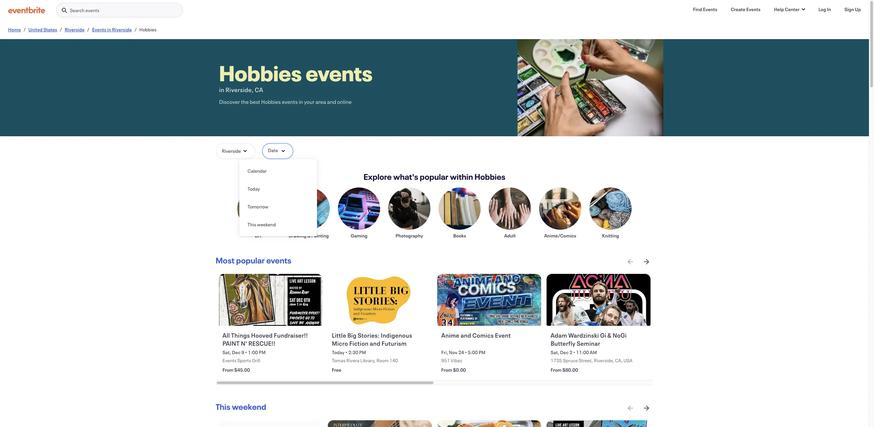 Task type: locate. For each thing, give the bounding box(es) containing it.
anime and comics event primary image image
[[438, 274, 542, 326]]

& left painting
[[308, 233, 311, 239]]

best
[[250, 98, 260, 105]]

5:00
[[468, 350, 478, 356]]

let's get thankful at my gobble gobble sugar cookie decorating class! primary image image
[[438, 421, 542, 428]]

[object object] image
[[518, 39, 664, 137]]

date button
[[262, 143, 294, 159]]

paint social!! paint your pet! primary image image
[[547, 421, 651, 428]]

pm right 5:00
[[479, 350, 486, 356]]

arrow right chunky_svg image right arrow left chunky_svg image
[[643, 258, 651, 266]]

sign
[[845, 6, 855, 13]]

anime and comics event link
[[442, 332, 539, 348]]

1 vertical spatial popular
[[236, 255, 265, 266]]

grill
[[252, 358, 260, 364]]

photography
[[396, 233, 423, 239]]

from left the $45.00
[[223, 367, 234, 374]]

in left your
[[299, 98, 303, 105]]

1 vertical spatial arrow right chunky_svg image
[[643, 405, 651, 413]]

find events link
[[688, 3, 723, 16]]

0 horizontal spatial dec
[[232, 350, 241, 356]]

3 • from the left
[[465, 350, 467, 356]]

from inside the fri, nov 24 •  5:00 pm 951 vibez from $0.00
[[442, 367, 453, 374]]

& right gi
[[608, 332, 612, 340]]

1 horizontal spatial sat,
[[551, 350, 560, 356]]

weekend for this weekend 'button'
[[257, 222, 276, 228]]

and right anime
[[461, 332, 472, 340]]

discover
[[219, 98, 240, 105]]

2 pm from the left
[[359, 350, 366, 356]]

find
[[694, 6, 703, 13]]

/ right the states
[[60, 26, 62, 33]]

gi
[[601, 332, 607, 340]]

1 arrow right chunky_svg image from the top
[[643, 258, 651, 266]]

$0.00
[[453, 367, 466, 374]]

fri, nov 24 •  5:00 pm 951 vibez from $0.00
[[442, 350, 486, 374]]

events inside button
[[85, 7, 99, 14]]

0 horizontal spatial popular
[[236, 255, 265, 266]]

1 • from the left
[[245, 350, 247, 356]]

events
[[704, 6, 718, 13], [747, 6, 761, 13], [92, 26, 106, 33], [223, 358, 237, 364]]

2 horizontal spatial riverside
[[222, 148, 241, 154]]

9
[[242, 350, 244, 356]]

sat, inside adam wardzinski gi & nogi butterfly seminar sat, dec 2 •  11:00 am 1735 spruce street, riverside, ca, usa from $80.00
[[551, 350, 560, 356]]

1 vertical spatial today
[[332, 350, 345, 356]]

1 from from the left
[[223, 367, 234, 374]]

2 arrow right chunky_svg image from the top
[[643, 405, 651, 413]]

all
[[223, 332, 230, 340]]

in down search events button
[[107, 26, 111, 33]]

0 horizontal spatial &
[[308, 233, 311, 239]]

am
[[590, 350, 597, 356]]

nogi
[[613, 332, 627, 340]]

2:30
[[349, 350, 359, 356]]

this for this weekend link
[[216, 402, 231, 413]]

riverside
[[65, 26, 85, 33], [112, 26, 132, 33], [222, 148, 241, 154]]

adam
[[551, 332, 568, 340]]

in up discover
[[219, 86, 224, 94]]

anime and comics event
[[442, 332, 511, 340]]

explore what's popular within hobbies
[[364, 172, 506, 182]]

2 from from the left
[[442, 367, 453, 374]]

1 dec from the left
[[232, 350, 241, 356]]

books link
[[439, 188, 481, 239]]

menu
[[240, 162, 317, 234]]

0 vertical spatial this weekend
[[248, 222, 276, 228]]

1 pm from the left
[[259, 350, 266, 356]]

arrow right chunky_svg image
[[643, 258, 651, 266], [643, 405, 651, 413]]

dec
[[232, 350, 241, 356], [561, 350, 569, 356]]

help center
[[775, 6, 800, 13]]

pm
[[259, 350, 266, 356], [359, 350, 366, 356], [479, 350, 486, 356]]

riverside, down am
[[594, 358, 615, 364]]

from down 951
[[442, 367, 453, 374]]

/ right the home
[[24, 26, 26, 33]]

dec for butterfly
[[561, 350, 569, 356]]

2
[[570, 350, 573, 356]]

events inside hobbies events in riverside, ca
[[306, 59, 373, 87]]

weekend
[[257, 222, 276, 228], [232, 402, 267, 413]]

fri,
[[442, 350, 449, 356]]

0 vertical spatial in
[[107, 26, 111, 33]]

create events link
[[726, 3, 767, 16]]

1 horizontal spatial dec
[[561, 350, 569, 356]]

1 horizontal spatial riverside
[[112, 26, 132, 33]]

indigenous
[[381, 332, 413, 340]]

today inside 'little big stories: indigenous micro fiction and futurism today • 2:30 pm tomas rivera library, room 140 free'
[[332, 350, 345, 356]]

popular left within
[[420, 172, 449, 182]]

2 horizontal spatial from
[[551, 367, 562, 374]]

0 vertical spatial today
[[248, 186, 260, 192]]

/ right events in riverside link
[[135, 26, 137, 33]]

diy link
[[238, 188, 280, 239]]

2 horizontal spatial pm
[[479, 350, 486, 356]]

1 vertical spatial &
[[608, 332, 612, 340]]

1 vertical spatial this weekend
[[216, 402, 267, 413]]

1 vertical spatial weekend
[[232, 402, 267, 413]]

2 / from the left
[[60, 26, 62, 33]]

this inside 'button'
[[248, 222, 256, 228]]

1 horizontal spatial today
[[332, 350, 345, 356]]

1 sat, from the left
[[223, 350, 231, 356]]

0 vertical spatial &
[[308, 233, 311, 239]]

anime
[[442, 332, 460, 340]]

0 horizontal spatial riverside
[[65, 26, 85, 33]]

0 vertical spatial arrow right chunky_svg image
[[643, 258, 651, 266]]

riverside, up the at the top of the page
[[226, 86, 254, 94]]

adam wardzinski gi & nogi butterfly seminar primary image image
[[547, 274, 651, 326]]

1 horizontal spatial pm
[[359, 350, 366, 356]]

• right 2
[[574, 350, 576, 356]]

sat, for all things hooved fundraiser!! paint n' rescue!!
[[223, 350, 231, 356]]

1 horizontal spatial this
[[248, 222, 256, 228]]

tomas
[[332, 358, 346, 364]]

this weekend for this weekend 'button'
[[248, 222, 276, 228]]

0 vertical spatial this
[[248, 222, 256, 228]]

and right area
[[327, 98, 336, 105]]

eventbrite image
[[8, 7, 45, 13]]

2 horizontal spatial in
[[299, 98, 303, 105]]

4 • from the left
[[574, 350, 576, 356]]

sat, inside all things hooved fundraiser!! paint n' rescue!! sat, dec 9 •  1:00 pm events sports grill from $45.00
[[223, 350, 231, 356]]

comics
[[473, 332, 494, 340]]

• right 24
[[465, 350, 467, 356]]

• left the 2:30
[[346, 350, 348, 356]]

dec left 9
[[232, 350, 241, 356]]

sat, up 1735
[[551, 350, 560, 356]]

today inside 'button'
[[248, 186, 260, 192]]

pm inside all things hooved fundraiser!! paint n' rescue!! sat, dec 9 •  1:00 pm events sports grill from $45.00
[[259, 350, 266, 356]]

what's
[[394, 172, 419, 182]]

1 vertical spatial in
[[219, 86, 224, 94]]

hobbies inside hobbies events in riverside, ca
[[219, 59, 302, 87]]

arrow left chunky_svg image
[[627, 258, 635, 266]]

from inside adam wardzinski gi & nogi butterfly seminar sat, dec 2 •  11:00 am 1735 spruce street, riverside, ca, usa from $80.00
[[551, 367, 562, 374]]

2 • from the left
[[346, 350, 348, 356]]

knitting link
[[590, 188, 632, 239]]

/
[[24, 26, 26, 33], [60, 26, 62, 33], [87, 26, 89, 33], [135, 26, 137, 33]]

0 vertical spatial riverside,
[[226, 86, 254, 94]]

log in
[[819, 6, 832, 13]]

0 horizontal spatial riverside,
[[226, 86, 254, 94]]

in
[[828, 6, 832, 13]]

0 horizontal spatial from
[[223, 367, 234, 374]]

ca
[[255, 86, 263, 94]]

0 horizontal spatial and
[[327, 98, 336, 105]]

1 vertical spatial riverside,
[[594, 358, 615, 364]]

3 from from the left
[[551, 367, 562, 374]]

0 horizontal spatial sat,
[[223, 350, 231, 356]]

pm inside the fri, nov 24 •  5:00 pm 951 vibez from $0.00
[[479, 350, 486, 356]]

search events
[[70, 7, 99, 14]]

little big stories: indigenous micro fiction and futurism link
[[332, 332, 429, 348]]

books
[[454, 233, 466, 239]]

dec inside all things hooved fundraiser!! paint n' rescue!! sat, dec 9 •  1:00 pm events sports grill from $45.00
[[232, 350, 241, 356]]

1 horizontal spatial riverside,
[[594, 358, 615, 364]]

events left sports
[[223, 358, 237, 364]]

free intermediate guitar lessons! primary image image
[[328, 421, 432, 428]]

popular right 'most'
[[236, 255, 265, 266]]

1 horizontal spatial and
[[370, 340, 381, 348]]

fundraiser!!
[[274, 332, 308, 340]]

dec inside adam wardzinski gi & nogi butterfly seminar sat, dec 2 •  11:00 am 1735 spruce street, riverside, ca, usa from $80.00
[[561, 350, 569, 356]]

dec left 2
[[561, 350, 569, 356]]

from down 1735
[[551, 367, 562, 374]]

your
[[304, 98, 315, 105]]

$45.00
[[235, 367, 250, 374]]

this for this weekend 'button'
[[248, 222, 256, 228]]

1 horizontal spatial &
[[608, 332, 612, 340]]

events down search events at the top left of the page
[[92, 26, 106, 33]]

fiction
[[350, 340, 369, 348]]

gaming
[[351, 233, 368, 239]]

things
[[231, 332, 250, 340]]

2 dec from the left
[[561, 350, 569, 356]]

0 horizontal spatial pm
[[259, 350, 266, 356]]

events right create at the top right of page
[[747, 6, 761, 13]]

home link
[[8, 26, 21, 33]]

1 horizontal spatial in
[[219, 86, 224, 94]]

1 horizontal spatial from
[[442, 367, 453, 374]]

n'
[[241, 340, 247, 348]]

2 vertical spatial in
[[299, 98, 303, 105]]

and right fiction
[[370, 340, 381, 348]]

riverside,
[[226, 86, 254, 94], [594, 358, 615, 364]]

3 pm from the left
[[479, 350, 486, 356]]

this weekend
[[248, 222, 276, 228], [216, 402, 267, 413]]

events right the find
[[704, 6, 718, 13]]

0 horizontal spatial today
[[248, 186, 260, 192]]

0 vertical spatial weekend
[[257, 222, 276, 228]]

events
[[85, 7, 99, 14], [306, 59, 373, 87], [282, 98, 298, 105], [267, 255, 292, 266]]

pm right the 2:30
[[359, 350, 366, 356]]

0 horizontal spatial this
[[216, 402, 231, 413]]

events up 'online'
[[306, 59, 373, 87]]

weekend inside 'button'
[[257, 222, 276, 228]]

events right search
[[85, 7, 99, 14]]

drawing & painting link
[[288, 188, 330, 239]]

seminar
[[577, 340, 601, 348]]

painting
[[312, 233, 329, 239]]

4 / from the left
[[135, 26, 137, 33]]

in
[[107, 26, 111, 33], [219, 86, 224, 94], [299, 98, 303, 105]]

date
[[268, 147, 278, 154]]

today
[[248, 186, 260, 192], [332, 350, 345, 356]]

today down calendar on the top of the page
[[248, 186, 260, 192]]

today up tomas
[[332, 350, 345, 356]]

pm down rescue!!
[[259, 350, 266, 356]]

adam wardzinski gi & nogi butterfly seminar link
[[551, 332, 648, 348]]

sat, down paint at the bottom left of page
[[223, 350, 231, 356]]

diy
[[255, 233, 262, 239]]

arrow right chunky_svg image for most popular events
[[643, 258, 651, 266]]

popular
[[420, 172, 449, 182], [236, 255, 265, 266]]

1 vertical spatial this
[[216, 402, 231, 413]]

3 / from the left
[[87, 26, 89, 33]]

events left your
[[282, 98, 298, 105]]

• right 9
[[245, 350, 247, 356]]

/ right riverside 'link'
[[87, 26, 89, 33]]

0 vertical spatial popular
[[420, 172, 449, 182]]

this weekend inside 'button'
[[248, 222, 276, 228]]

from
[[223, 367, 234, 374], [442, 367, 453, 374], [551, 367, 562, 374]]

arrow right chunky_svg image right arrow left chunky_svg icon
[[643, 405, 651, 413]]

online
[[337, 98, 352, 105]]

• inside adam wardzinski gi & nogi butterfly seminar sat, dec 2 •  11:00 am 1735 spruce street, riverside, ca, usa from $80.00
[[574, 350, 576, 356]]

2 sat, from the left
[[551, 350, 560, 356]]

today button
[[240, 180, 317, 198]]



Task type: vqa. For each thing, say whether or not it's contained in the screenshot.
'by'
no



Task type: describe. For each thing, give the bounding box(es) containing it.
arrow right chunky_svg image for this weekend
[[643, 405, 651, 413]]

• inside 'little big stories: indigenous micro fiction and futurism today • 2:30 pm tomas rivera library, room 140 free'
[[346, 350, 348, 356]]

from inside all things hooved fundraiser!! paint n' rescue!! sat, dec 9 •  1:00 pm events sports grill from $45.00
[[223, 367, 234, 374]]

explore
[[364, 172, 392, 182]]

this weekend for this weekend link
[[216, 402, 267, 413]]

anime/comics link
[[540, 188, 582, 239]]

area
[[316, 98, 326, 105]]

1735
[[551, 358, 562, 364]]

little
[[332, 332, 347, 340]]

tomorrow button
[[240, 198, 317, 216]]

little big stories: indigenous micro fiction and futurism today • 2:30 pm tomas rivera library, room 140 free
[[332, 332, 413, 374]]

1:00
[[248, 350, 258, 356]]

create events
[[731, 6, 761, 13]]

adult link
[[489, 188, 531, 239]]

nov
[[449, 350, 458, 356]]

2 horizontal spatial and
[[461, 332, 472, 340]]

this weekend button
[[240, 216, 317, 234]]

create
[[731, 6, 746, 13]]

menu containing calendar
[[240, 162, 317, 234]]

arrow left chunky_svg image
[[627, 405, 635, 413]]

and inside 'little big stories: indigenous micro fiction and futurism today • 2:30 pm tomas rivera library, room 140 free'
[[370, 340, 381, 348]]

states
[[43, 26, 57, 33]]

discover the best hobbies events in your area and online
[[219, 98, 352, 105]]

dec for n'
[[232, 350, 241, 356]]

all things hooved fundraiser!! paint n' rescue!! primary image image
[[219, 274, 323, 326]]

tomorrow
[[248, 204, 269, 210]]

adult
[[505, 233, 516, 239]]

140
[[390, 358, 398, 364]]

wardzinski
[[569, 332, 599, 340]]

24
[[459, 350, 464, 356]]

micro
[[332, 340, 348, 348]]

gaming link
[[338, 188, 380, 239]]

event
[[495, 332, 511, 340]]

street,
[[579, 358, 593, 364]]

& inside adam wardzinski gi & nogi butterfly seminar sat, dec 2 •  11:00 am 1735 spruce street, riverside, ca, usa from $80.00
[[608, 332, 612, 340]]

drawing
[[289, 233, 307, 239]]

free
[[332, 367, 342, 374]]

the
[[241, 98, 249, 105]]

0 horizontal spatial in
[[107, 26, 111, 33]]

log in link
[[814, 3, 837, 16]]

events down drawing
[[267, 255, 292, 266]]

center
[[785, 6, 800, 13]]

search events button
[[56, 3, 183, 18]]

home
[[8, 26, 21, 33]]

butterfly
[[551, 340, 576, 348]]

most popular events link
[[216, 255, 292, 266]]

calendar
[[248, 168, 267, 174]]

sports
[[238, 358, 251, 364]]

riverside inside riverside button
[[222, 148, 241, 154]]

spruce
[[563, 358, 578, 364]]

calendar button
[[240, 162, 317, 180]]

find events
[[694, 6, 718, 13]]

riverside, inside adam wardzinski gi & nogi butterfly seminar sat, dec 2 •  11:00 am 1735 spruce street, riverside, ca, usa from $80.00
[[594, 358, 615, 364]]

knitting
[[603, 233, 620, 239]]

pm inside 'little big stories: indigenous micro fiction and futurism today • 2:30 pm tomas rivera library, room 140 free'
[[359, 350, 366, 356]]

paint
[[223, 340, 240, 348]]

hobbies events in riverside, ca
[[219, 59, 373, 94]]

events in riverside link
[[92, 26, 132, 33]]

up
[[856, 6, 862, 13]]

vibez
[[451, 358, 463, 364]]

weekend for this weekend link
[[232, 402, 267, 413]]

big
[[348, 332, 357, 340]]

united states link
[[28, 26, 57, 33]]

in inside hobbies events in riverside, ca
[[219, 86, 224, 94]]

riverside link
[[65, 26, 85, 33]]

home / united states / riverside / events in riverside / hobbies
[[8, 26, 157, 33]]

rescue!!
[[249, 340, 275, 348]]

usa
[[624, 358, 633, 364]]

hooved
[[251, 332, 273, 340]]

• inside all things hooved fundraiser!! paint n' rescue!! sat, dec 9 •  1:00 pm events sports grill from $45.00
[[245, 350, 247, 356]]

1 horizontal spatial popular
[[420, 172, 449, 182]]

help
[[775, 6, 785, 13]]

events inside all things hooved fundraiser!! paint n' rescue!! sat, dec 9 •  1:00 pm events sports grill from $45.00
[[223, 358, 237, 364]]

little big stories: indigenous micro fiction and futurism primary image image
[[328, 274, 432, 326]]

• inside the fri, nov 24 •  5:00 pm 951 vibez from $0.00
[[465, 350, 467, 356]]

within
[[450, 172, 473, 182]]

riverside button
[[216, 143, 255, 159]]

1 / from the left
[[24, 26, 26, 33]]

drawing & painting
[[289, 233, 329, 239]]

anime/comics
[[545, 233, 577, 239]]

this weekend link
[[216, 402, 267, 413]]

log
[[819, 6, 827, 13]]

room
[[377, 358, 389, 364]]

most popular events
[[216, 255, 292, 266]]

951
[[442, 358, 450, 364]]

sign up link
[[840, 3, 867, 16]]

ca,
[[616, 358, 623, 364]]

all things hooved fundraiser!! paint n' rescue!! link
[[223, 332, 320, 348]]

all things hooved fundraiser!! paint n' rescue!! sat, dec 9 •  1:00 pm events sports grill from $45.00
[[223, 332, 308, 374]]

riverside, inside hobbies events in riverside, ca
[[226, 86, 254, 94]]

$80.00
[[563, 367, 579, 374]]

sat, for adam wardzinski gi & nogi butterfly seminar
[[551, 350, 560, 356]]

library,
[[361, 358, 376, 364]]

11:00
[[577, 350, 589, 356]]



